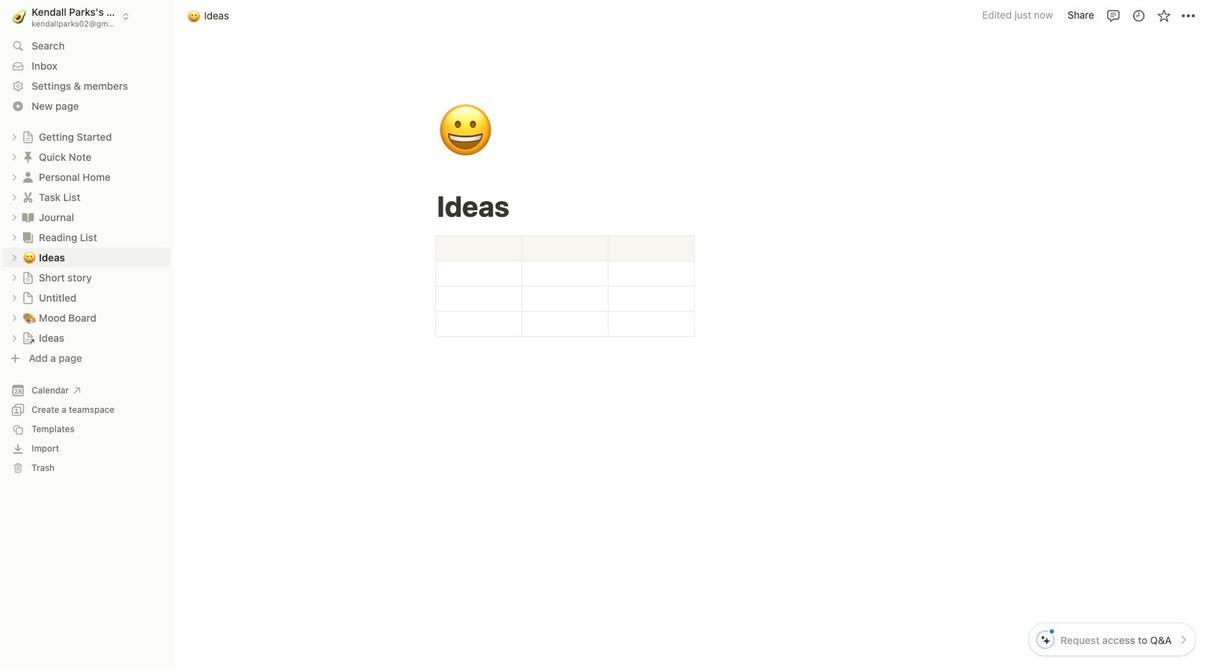 Task type: locate. For each thing, give the bounding box(es) containing it.
change page icon image for eighth open image from the bottom
[[21, 150, 35, 164]]

2 vertical spatial 😀 image
[[23, 249, 36, 266]]

favorite image
[[1157, 8, 1171, 23]]

change page icon image for third open image from the bottom of the page
[[22, 271, 35, 284]]

0 vertical spatial 😀 image
[[188, 8, 201, 24]]

5 open image from the top
[[10, 233, 19, 242]]

change page icon image
[[22, 130, 35, 143], [21, 150, 35, 164], [21, 170, 35, 184], [21, 190, 35, 205], [21, 210, 35, 225], [21, 230, 35, 245], [22, 271, 35, 284], [22, 291, 35, 304], [22, 332, 35, 345]]

1 horizontal spatial 😀 image
[[188, 8, 201, 24]]

open image
[[10, 193, 19, 202], [10, 314, 19, 322]]

updates image
[[1132, 8, 1146, 23]]

open image
[[10, 133, 19, 141], [10, 153, 19, 161], [10, 173, 19, 182], [10, 213, 19, 222], [10, 233, 19, 242], [10, 253, 19, 262], [10, 274, 19, 282], [10, 294, 19, 302], [10, 334, 19, 343]]

1 vertical spatial open image
[[10, 314, 19, 322]]

comments image
[[1107, 8, 1121, 23]]

2 open image from the top
[[10, 314, 19, 322]]

1 vertical spatial 😀 image
[[438, 95, 494, 168]]

9 open image from the top
[[10, 334, 19, 343]]

7 open image from the top
[[10, 274, 19, 282]]

0 vertical spatial open image
[[10, 193, 19, 202]]

😀 image
[[188, 8, 201, 24], [438, 95, 494, 168], [23, 249, 36, 266]]

change page icon image for 3rd open image
[[21, 170, 35, 184]]

2 open image from the top
[[10, 153, 19, 161]]

1 open image from the top
[[10, 193, 19, 202]]



Task type: describe. For each thing, give the bounding box(es) containing it.
6 open image from the top
[[10, 253, 19, 262]]

🥑 image
[[12, 7, 26, 25]]

change page icon image for 1st open image from the top
[[22, 130, 35, 143]]

4 open image from the top
[[10, 213, 19, 222]]

2 horizontal spatial 😀 image
[[438, 95, 494, 168]]

0 horizontal spatial 😀 image
[[23, 249, 36, 266]]

change page icon image for 4th open image from the top of the page
[[21, 210, 35, 225]]

change page icon image for 8th open image
[[22, 291, 35, 304]]

1 open image from the top
[[10, 133, 19, 141]]

change page icon image for 1st open icon from the top of the page
[[21, 190, 35, 205]]

🎨 image
[[23, 309, 36, 326]]

8 open image from the top
[[10, 294, 19, 302]]

change page icon image for 5th open image from the top
[[21, 230, 35, 245]]

3 open image from the top
[[10, 173, 19, 182]]



Task type: vqa. For each thing, say whether or not it's contained in the screenshot.
3rd Open image from the top
yes



